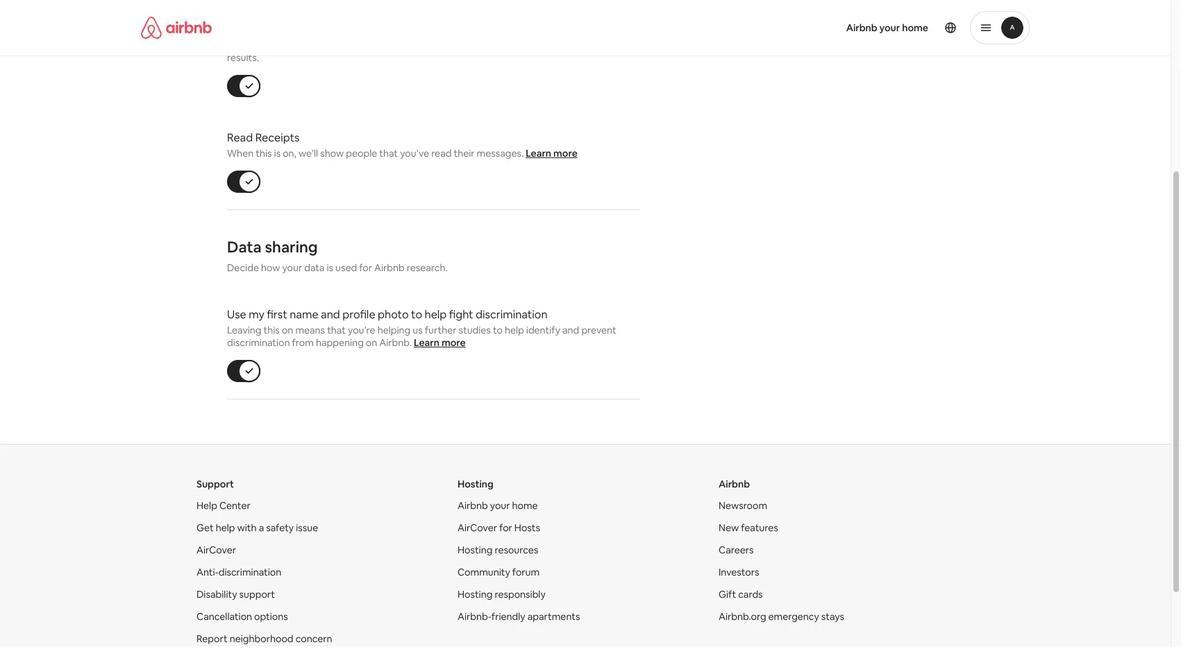 Task type: vqa. For each thing, say whether or not it's contained in the screenshot.
'Your' within The Profile element
yes



Task type: locate. For each thing, give the bounding box(es) containing it.
this right turning
[[263, 39, 279, 51]]

0 vertical spatial airbnb your home link
[[838, 13, 937, 42]]

1 vertical spatial means
[[295, 324, 325, 337]]

is left on,
[[274, 147, 281, 160]]

this
[[263, 39, 279, 51], [256, 147, 272, 160], [264, 324, 280, 337]]

1 vertical spatial is
[[327, 262, 333, 274]]

airbnb-friendly apartments
[[458, 611, 580, 624]]

turning
[[227, 39, 261, 51]]

on right turning
[[281, 39, 293, 51]]

1 vertical spatial that
[[327, 324, 346, 337]]

report neighborhood concern link
[[197, 633, 332, 646]]

0 horizontal spatial is
[[274, 147, 281, 160]]

1 vertical spatial hosting
[[458, 545, 493, 557]]

data
[[304, 262, 325, 274]]

0 horizontal spatial airbnb your home
[[458, 500, 538, 513]]

happening
[[316, 337, 364, 349]]

airbnb your home inside airbnb your home "link"
[[846, 22, 929, 34]]

2 horizontal spatial help
[[505, 324, 524, 337]]

hosting up the community
[[458, 545, 493, 557]]

on for results.
[[281, 39, 293, 51]]

help up further at bottom
[[425, 307, 447, 322]]

0 vertical spatial home
[[902, 22, 929, 34]]

2 vertical spatial hosting
[[458, 589, 493, 601]]

discrimination up support
[[219, 567, 281, 579]]

and right the name
[[321, 307, 340, 322]]

profile
[[343, 307, 375, 322]]

for right used
[[359, 262, 372, 274]]

new
[[719, 522, 739, 535]]

help
[[425, 307, 447, 322], [505, 324, 524, 337], [216, 522, 235, 535]]

this down 'receipts' on the top
[[256, 147, 272, 160]]

0 horizontal spatial home
[[512, 500, 538, 513]]

read receipts when this is on, we'll show people that you've read their messages. learn more
[[227, 130, 578, 160]]

1 vertical spatial this
[[256, 147, 272, 160]]

1 search from the left
[[327, 39, 356, 51]]

on inside turning this on means search engines, like google, will display your listing page(s) in search results.
[[281, 39, 293, 51]]

1 horizontal spatial aircover
[[458, 522, 497, 535]]

page(s)
[[552, 39, 586, 51]]

aircover up hosting resources link
[[458, 522, 497, 535]]

airbnb your home link
[[838, 13, 937, 42], [458, 500, 538, 513]]

disability support
[[197, 589, 275, 601]]

1 horizontal spatial airbnb your home link
[[838, 13, 937, 42]]

and right identify
[[563, 324, 579, 337]]

1 vertical spatial to
[[493, 324, 503, 337]]

get help with a safety issue link
[[197, 522, 318, 535]]

1 vertical spatial for
[[499, 522, 512, 535]]

aircover link
[[197, 545, 236, 557]]

1 horizontal spatial and
[[563, 324, 579, 337]]

more inside read receipts when this is on, we'll show people that you've read their messages. learn more
[[554, 147, 578, 160]]

means inside turning this on means search engines, like google, will display your listing page(s) in search results.
[[295, 39, 325, 51]]

discrimination
[[476, 307, 548, 322], [227, 337, 290, 349], [219, 567, 281, 579]]

us
[[413, 324, 423, 337]]

on,
[[283, 147, 296, 160]]

hosts
[[515, 522, 540, 535]]

read
[[227, 130, 253, 144]]

search right in
[[598, 39, 627, 51]]

gift cards
[[719, 589, 763, 601]]

research.
[[407, 262, 448, 274]]

with
[[237, 522, 257, 535]]

new features
[[719, 522, 778, 535]]

photo
[[378, 307, 409, 322]]

for
[[359, 262, 372, 274], [499, 522, 512, 535]]

1 horizontal spatial home
[[902, 22, 929, 34]]

to right the studies
[[493, 324, 503, 337]]

means down the name
[[295, 324, 325, 337]]

my
[[249, 307, 264, 322]]

1 vertical spatial aircover
[[197, 545, 236, 557]]

means for that
[[295, 324, 325, 337]]

airbnb
[[846, 22, 878, 34], [374, 262, 405, 274], [719, 479, 750, 491], [458, 500, 488, 513]]

0 horizontal spatial search
[[327, 39, 356, 51]]

1 vertical spatial learn
[[414, 337, 440, 349]]

0 vertical spatial aircover
[[458, 522, 497, 535]]

further
[[425, 324, 457, 337]]

help left identify
[[505, 324, 524, 337]]

0 vertical spatial discrimination
[[476, 307, 548, 322]]

profile element
[[602, 0, 1030, 56]]

1 vertical spatial discrimination
[[227, 337, 290, 349]]

use
[[227, 307, 246, 322]]

hosting up aircover for hosts link
[[458, 479, 494, 491]]

concern
[[296, 633, 332, 646]]

cards
[[738, 589, 763, 601]]

1 horizontal spatial airbnb your home
[[846, 22, 929, 34]]

decide
[[227, 262, 259, 274]]

in
[[588, 39, 596, 51]]

1 horizontal spatial more
[[554, 147, 578, 160]]

1 vertical spatial help
[[505, 324, 524, 337]]

this down first
[[264, 324, 280, 337]]

and inside leaving this on means that you're helping us further studies to help identify and prevent discrimination from happening on airbnb.
[[563, 324, 579, 337]]

aircover
[[458, 522, 497, 535], [197, 545, 236, 557]]

support
[[239, 589, 275, 601]]

support
[[197, 479, 234, 491]]

help right get on the bottom of page
[[216, 522, 235, 535]]

cancellation
[[197, 611, 252, 624]]

results.
[[227, 51, 259, 64]]

0 vertical spatial hosting
[[458, 479, 494, 491]]

name
[[290, 307, 318, 322]]

use my first name and profile photo to help fight discrimination
[[227, 307, 548, 322]]

airbnb.
[[379, 337, 412, 349]]

1 vertical spatial more
[[442, 337, 466, 349]]

your inside 'data sharing decide how your data is used for airbnb research.'
[[282, 262, 302, 274]]

0 horizontal spatial for
[[359, 262, 372, 274]]

messages.
[[477, 147, 524, 160]]

0 vertical spatial that
[[379, 147, 398, 160]]

1 horizontal spatial learn
[[526, 147, 551, 160]]

hosting up airbnb-
[[458, 589, 493, 601]]

0 horizontal spatial more
[[442, 337, 466, 349]]

search left the "engines," on the top of page
[[327, 39, 356, 51]]

1 horizontal spatial is
[[327, 262, 333, 274]]

2 vertical spatial discrimination
[[219, 567, 281, 579]]

0 vertical spatial means
[[295, 39, 325, 51]]

show
[[320, 147, 344, 160]]

0 vertical spatial airbnb your home
[[846, 22, 929, 34]]

0 vertical spatial and
[[321, 307, 340, 322]]

0 horizontal spatial aircover
[[197, 545, 236, 557]]

aircover for aircover for hosts
[[458, 522, 497, 535]]

to up us
[[411, 307, 422, 322]]

this inside turning this on means search engines, like google, will display your listing page(s) in search results.
[[263, 39, 279, 51]]

this for turning
[[263, 39, 279, 51]]

engines,
[[358, 39, 396, 51]]

1 vertical spatial airbnb your home link
[[458, 500, 538, 513]]

hosting resources link
[[458, 545, 538, 557]]

when
[[227, 147, 254, 160]]

help
[[197, 500, 217, 513]]

people
[[346, 147, 377, 160]]

2 vertical spatial help
[[216, 522, 235, 535]]

learn more link
[[526, 147, 578, 160]]

0 vertical spatial for
[[359, 262, 372, 274]]

0 vertical spatial learn
[[526, 147, 551, 160]]

2 hosting from the top
[[458, 545, 493, 557]]

0 vertical spatial more
[[554, 147, 578, 160]]

get
[[197, 522, 214, 535]]

is
[[274, 147, 281, 160], [327, 262, 333, 274]]

1 horizontal spatial that
[[379, 147, 398, 160]]

used
[[335, 262, 357, 274]]

1 hosting from the top
[[458, 479, 494, 491]]

more
[[554, 147, 578, 160], [442, 337, 466, 349]]

2 vertical spatial this
[[264, 324, 280, 337]]

airbnb inside profile "element"
[[846, 22, 878, 34]]

discrimination up identify
[[476, 307, 548, 322]]

3 hosting from the top
[[458, 589, 493, 601]]

that left you've
[[379, 147, 398, 160]]

home inside profile "element"
[[902, 22, 929, 34]]

1 horizontal spatial to
[[493, 324, 503, 337]]

hosting
[[458, 479, 494, 491], [458, 545, 493, 557], [458, 589, 493, 601]]

0 horizontal spatial that
[[327, 324, 346, 337]]

that left you're
[[327, 324, 346, 337]]

0 vertical spatial this
[[263, 39, 279, 51]]

this inside leaving this on means that you're helping us further studies to help identify and prevent discrimination from happening on airbnb.
[[264, 324, 280, 337]]

careers
[[719, 545, 754, 557]]

more right 'messages.'
[[554, 147, 578, 160]]

1 horizontal spatial search
[[598, 39, 627, 51]]

that inside read receipts when this is on, we'll show people that you've read their messages. learn more
[[379, 147, 398, 160]]

0 vertical spatial to
[[411, 307, 422, 322]]

aircover for aircover link
[[197, 545, 236, 557]]

means inside leaving this on means that you're helping us further studies to help identify and prevent discrimination from happening on airbnb.
[[295, 324, 325, 337]]

for left hosts
[[499, 522, 512, 535]]

hosting for hosting
[[458, 479, 494, 491]]

this inside read receipts when this is on, we'll show people that you've read their messages. learn more
[[256, 147, 272, 160]]

1 vertical spatial and
[[563, 324, 579, 337]]

discrimination down the 'my'
[[227, 337, 290, 349]]

0 horizontal spatial help
[[216, 522, 235, 535]]

means right turning
[[295, 39, 325, 51]]

aircover up anti-
[[197, 545, 236, 557]]

learn
[[526, 147, 551, 160], [414, 337, 440, 349]]

is right the data
[[327, 262, 333, 274]]

listing
[[524, 39, 550, 51]]

home
[[902, 22, 929, 34], [512, 500, 538, 513]]

help inside leaving this on means that you're helping us further studies to help identify and prevent discrimination from happening on airbnb.
[[505, 324, 524, 337]]

your
[[880, 22, 900, 34], [502, 39, 522, 51], [282, 262, 302, 274], [490, 500, 510, 513]]

0 vertical spatial is
[[274, 147, 281, 160]]

more down fight
[[442, 337, 466, 349]]

learn inside read receipts when this is on, we'll show people that you've read their messages. learn more
[[526, 147, 551, 160]]

1 horizontal spatial help
[[425, 307, 447, 322]]

on down first
[[282, 324, 293, 337]]

issue
[[296, 522, 318, 535]]

0 horizontal spatial learn
[[414, 337, 440, 349]]

1 vertical spatial airbnb your home
[[458, 500, 538, 513]]

search
[[327, 39, 356, 51], [598, 39, 627, 51]]

gift
[[719, 589, 736, 601]]



Task type: describe. For each thing, give the bounding box(es) containing it.
disability
[[197, 589, 237, 601]]

safety
[[266, 522, 294, 535]]

data
[[227, 237, 262, 257]]

community
[[458, 567, 510, 579]]

hosting responsibly link
[[458, 589, 546, 601]]

report
[[197, 633, 228, 646]]

anti-discrimination
[[197, 567, 281, 579]]

hosting for hosting resources
[[458, 545, 493, 557]]

resources
[[495, 545, 538, 557]]

cancellation options
[[197, 611, 288, 624]]

airbnb your home link inside profile "element"
[[838, 13, 937, 42]]

like
[[398, 39, 413, 51]]

for inside 'data sharing decide how your data is used for airbnb research.'
[[359, 262, 372, 274]]

hosting resources
[[458, 545, 538, 557]]

report neighborhood concern
[[197, 633, 332, 646]]

to inside leaving this on means that you're helping us further studies to help identify and prevent discrimination from happening on airbnb.
[[493, 324, 503, 337]]

0 vertical spatial help
[[425, 307, 447, 322]]

disability support link
[[197, 589, 275, 601]]

0 horizontal spatial to
[[411, 307, 422, 322]]

is inside 'data sharing decide how your data is used for airbnb research.'
[[327, 262, 333, 274]]

airbnb-
[[458, 611, 492, 624]]

newsroom link
[[719, 500, 768, 513]]

center
[[219, 500, 250, 513]]

display
[[468, 39, 499, 51]]

aircover for hosts
[[458, 522, 540, 535]]

helping
[[378, 324, 411, 337]]

2 search from the left
[[598, 39, 627, 51]]

community forum
[[458, 567, 540, 579]]

friendly
[[492, 611, 525, 624]]

from
[[292, 337, 314, 349]]

emergency
[[769, 611, 819, 624]]

discrimination inside leaving this on means that you're helping us further studies to help identify and prevent discrimination from happening on airbnb.
[[227, 337, 290, 349]]

read
[[431, 147, 452, 160]]

airbnb-friendly apartments link
[[458, 611, 580, 624]]

you've
[[400, 147, 429, 160]]

airbnb inside 'data sharing decide how your data is used for airbnb research.'
[[374, 262, 405, 274]]

1 horizontal spatial for
[[499, 522, 512, 535]]

you're
[[348, 324, 375, 337]]

get help with a safety issue
[[197, 522, 318, 535]]

first
[[267, 307, 287, 322]]

help center
[[197, 500, 250, 513]]

investors link
[[719, 567, 759, 579]]

anti-discrimination link
[[197, 567, 281, 579]]

we'll
[[299, 147, 318, 160]]

0 horizontal spatial airbnb your home link
[[458, 500, 538, 513]]

hosting responsibly
[[458, 589, 546, 601]]

gift cards link
[[719, 589, 763, 601]]

their
[[454, 147, 475, 160]]

new features link
[[719, 522, 778, 535]]

help center link
[[197, 500, 250, 513]]

learn more
[[414, 337, 466, 349]]

leaving this on means that you're helping us further studies to help identify and prevent discrimination from happening on airbnb.
[[227, 324, 616, 349]]

neighborhood
[[230, 633, 293, 646]]

studies
[[459, 324, 491, 337]]

receipts
[[255, 130, 300, 144]]

hosting for hosting responsibly
[[458, 589, 493, 601]]

forum
[[512, 567, 540, 579]]

a
[[259, 522, 264, 535]]

google,
[[415, 39, 450, 51]]

that inside leaving this on means that you're helping us further studies to help identify and prevent discrimination from happening on airbnb.
[[327, 324, 346, 337]]

anti-
[[197, 567, 219, 579]]

leaving
[[227, 324, 261, 337]]

will
[[452, 39, 466, 51]]

community forum link
[[458, 567, 540, 579]]

1 vertical spatial home
[[512, 500, 538, 513]]

airbnb.org emergency stays link
[[719, 611, 845, 624]]

newsroom
[[719, 500, 768, 513]]

is inside read receipts when this is on, we'll show people that you've read their messages. learn more
[[274, 147, 281, 160]]

on left airbnb.
[[366, 337, 377, 349]]

fight
[[449, 307, 473, 322]]

features
[[741, 522, 778, 535]]

investors
[[719, 567, 759, 579]]

sharing
[[265, 237, 318, 257]]

on for discrimination
[[282, 324, 293, 337]]

options
[[254, 611, 288, 624]]

how
[[261, 262, 280, 274]]

learn more button
[[414, 337, 466, 349]]

this for leaving
[[264, 324, 280, 337]]

turning this on means search engines, like google, will display your listing page(s) in search results.
[[227, 39, 627, 64]]

careers link
[[719, 545, 754, 557]]

your inside "link"
[[880, 22, 900, 34]]

your inside turning this on means search engines, like google, will display your listing page(s) in search results.
[[502, 39, 522, 51]]

stays
[[821, 611, 845, 624]]

cancellation options link
[[197, 611, 288, 624]]

means for search
[[295, 39, 325, 51]]

prevent
[[582, 324, 616, 337]]

data sharing decide how your data is used for airbnb research.
[[227, 237, 448, 274]]

0 horizontal spatial and
[[321, 307, 340, 322]]



